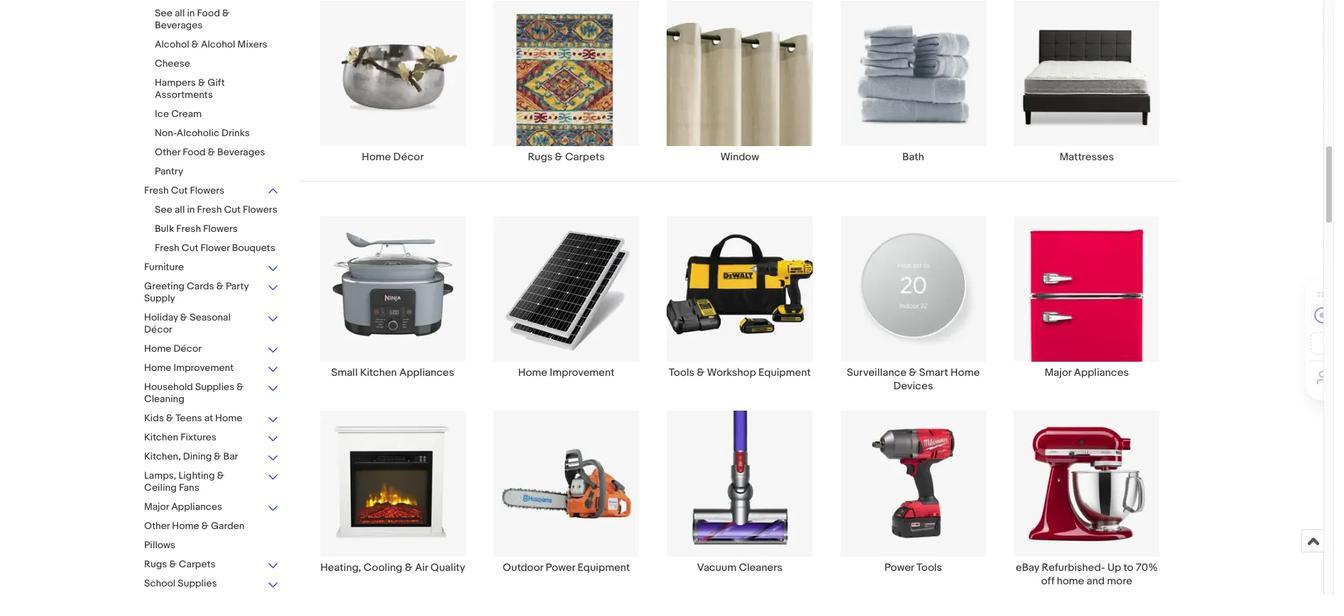 Task type: describe. For each thing, give the bounding box(es) containing it.
assortments
[[155, 89, 213, 101]]

home décor link
[[306, 0, 480, 164]]

home décor button
[[144, 343, 279, 357]]

teens
[[176, 413, 202, 425]]

2 horizontal spatial appliances
[[1074, 367, 1129, 380]]

0 vertical spatial other
[[155, 146, 181, 158]]

vacuum
[[697, 562, 737, 575]]

1 vertical spatial food
[[183, 146, 206, 158]]

fresh down bulk
[[155, 242, 180, 254]]

seasonal
[[190, 312, 231, 324]]

at
[[204, 413, 213, 425]]

power tools link
[[827, 411, 1001, 589]]

party
[[226, 281, 249, 293]]

kitchen fixtures button
[[144, 432, 279, 445]]

other food & beverages link
[[155, 146, 279, 160]]

devices
[[894, 380, 934, 394]]

kitchen, dining & bar button
[[144, 451, 279, 465]]

pillows link
[[144, 540, 279, 553]]

pillows
[[144, 540, 176, 552]]

0 vertical spatial carpets
[[565, 151, 605, 164]]

gift
[[208, 77, 225, 89]]

fixtures
[[181, 432, 217, 444]]

kids & teens at home button
[[144, 413, 279, 426]]

2 power from the left
[[885, 562, 915, 575]]

1 horizontal spatial improvement
[[550, 367, 615, 380]]

mattresses
[[1060, 151, 1115, 164]]

& inside the "surveillance & smart home devices"
[[909, 367, 917, 380]]

bulk
[[155, 223, 174, 235]]

rugs & carpets button
[[144, 559, 279, 573]]

1 vertical spatial other
[[144, 521, 170, 533]]

mattresses link
[[1001, 0, 1174, 164]]

cleaners
[[739, 562, 783, 575]]

bar
[[223, 451, 238, 463]]

bath link
[[827, 0, 1001, 164]]

surveillance & smart home devices
[[847, 367, 980, 394]]

improvement inside see all in food & beverages alcohol & alcohol mixers cheese hampers & gift assortments ice cream non-alcoholic drinks other food & beverages pantry fresh cut flowers see all in fresh cut flowers bulk fresh flowers fresh cut flower bouquets furniture greeting cards & party supply holiday & seasonal décor home décor home improvement household supplies & cleaning kids & teens at home kitchen fixtures kitchen, dining & bar lamps, lighting & ceiling fans major appliances other home & garden pillows rugs & carpets school supplies
[[174, 362, 234, 374]]

non-
[[155, 127, 177, 139]]

0 vertical spatial rugs
[[528, 151, 553, 164]]

flower
[[201, 242, 230, 254]]

rugs & carpets
[[528, 151, 605, 164]]

0 vertical spatial cut
[[171, 185, 188, 197]]

1 vertical spatial flowers
[[243, 204, 278, 216]]

holiday & seasonal décor button
[[144, 312, 279, 337]]

see all in fresh cut flowers link
[[155, 204, 279, 217]]

fresh down pantry
[[144, 185, 169, 197]]

tools inside power tools link
[[917, 562, 943, 575]]

cream
[[171, 108, 202, 120]]

equipment inside 'link'
[[578, 562, 630, 575]]

household
[[144, 381, 193, 394]]

0 vertical spatial equipment
[[759, 367, 811, 380]]

tools & workshop equipment
[[669, 367, 811, 380]]

major appliances
[[1045, 367, 1129, 380]]

vacuum cleaners link
[[653, 411, 827, 589]]

0 horizontal spatial décor
[[144, 324, 172, 336]]

power inside 'link'
[[546, 562, 576, 575]]

and
[[1087, 575, 1105, 589]]

major inside see all in food & beverages alcohol & alcohol mixers cheese hampers & gift assortments ice cream non-alcoholic drinks other food & beverages pantry fresh cut flowers see all in fresh cut flowers bulk fresh flowers fresh cut flower bouquets furniture greeting cards & party supply holiday & seasonal décor home décor home improvement household supplies & cleaning kids & teens at home kitchen fixtures kitchen, dining & bar lamps, lighting & ceiling fans major appliances other home & garden pillows rugs & carpets school supplies
[[144, 502, 169, 514]]

see all in food & beverages alcohol & alcohol mixers cheese hampers & gift assortments ice cream non-alcoholic drinks other food & beverages pantry fresh cut flowers see all in fresh cut flowers bulk fresh flowers fresh cut flower bouquets furniture greeting cards & party supply holiday & seasonal décor home décor home improvement household supplies & cleaning kids & teens at home kitchen fixtures kitchen, dining & bar lamps, lighting & ceiling fans major appliances other home & garden pillows rugs & carpets school supplies
[[144, 7, 278, 590]]

alcohol & alcohol mixers link
[[155, 38, 279, 52]]

school supplies button
[[144, 578, 279, 592]]

rugs inside see all in food & beverages alcohol & alcohol mixers cheese hampers & gift assortments ice cream non-alcoholic drinks other food & beverages pantry fresh cut flowers see all in fresh cut flowers bulk fresh flowers fresh cut flower bouquets furniture greeting cards & party supply holiday & seasonal décor home décor home improvement household supplies & cleaning kids & teens at home kitchen fixtures kitchen, dining & bar lamps, lighting & ceiling fans major appliances other home & garden pillows rugs & carpets school supplies
[[144, 559, 167, 571]]

cards
[[187, 281, 214, 293]]

furniture button
[[144, 261, 279, 275]]

1 vertical spatial supplies
[[178, 578, 217, 590]]

window link
[[653, 0, 827, 164]]

dining
[[183, 451, 212, 463]]

hampers
[[155, 77, 196, 89]]

fresh cut flower bouquets link
[[155, 242, 279, 256]]

fresh cut flowers button
[[144, 185, 279, 198]]

smart
[[920, 367, 949, 380]]

tools inside tools & workshop equipment link
[[669, 367, 695, 380]]

other home & garden link
[[144, 521, 279, 534]]

bulk fresh flowers link
[[155, 223, 279, 237]]

pantry
[[155, 166, 183, 178]]

lamps,
[[144, 470, 176, 482]]

home inside the "surveillance & smart home devices"
[[951, 367, 980, 380]]

supply
[[144, 293, 175, 305]]

workshop
[[707, 367, 756, 380]]

cleaning
[[144, 394, 184, 406]]

kitchen inside see all in food & beverages alcohol & alcohol mixers cheese hampers & gift assortments ice cream non-alcoholic drinks other food & beverages pantry fresh cut flowers see all in fresh cut flowers bulk fresh flowers fresh cut flower bouquets furniture greeting cards & party supply holiday & seasonal décor home décor home improvement household supplies & cleaning kids & teens at home kitchen fixtures kitchen, dining & bar lamps, lighting & ceiling fans major appliances other home & garden pillows rugs & carpets school supplies
[[144, 432, 178, 444]]

outdoor
[[503, 562, 544, 575]]

lamps, lighting & ceiling fans button
[[144, 470, 279, 496]]

home improvement
[[518, 367, 615, 380]]

1 horizontal spatial décor
[[174, 343, 202, 355]]



Task type: locate. For each thing, give the bounding box(es) containing it.
major
[[1045, 367, 1072, 380], [144, 502, 169, 514]]

1 vertical spatial see
[[155, 204, 173, 216]]

1 power from the left
[[546, 562, 576, 575]]

hampers & gift assortments link
[[155, 77, 279, 102]]

school
[[144, 578, 176, 590]]

ice
[[155, 108, 169, 120]]

equipment
[[759, 367, 811, 380], [578, 562, 630, 575]]

1 vertical spatial beverages
[[217, 146, 265, 158]]

2 horizontal spatial décor
[[394, 151, 424, 164]]

ceiling
[[144, 482, 177, 494]]

1 horizontal spatial alcohol
[[201, 38, 235, 50]]

air
[[415, 562, 428, 575]]

beverages
[[155, 19, 203, 31], [217, 146, 265, 158]]

surveillance
[[847, 367, 907, 380]]

fresh
[[144, 185, 169, 197], [197, 204, 222, 216], [176, 223, 201, 235], [155, 242, 180, 254]]

small
[[331, 367, 358, 380]]

1 horizontal spatial power
[[885, 562, 915, 575]]

1 vertical spatial cut
[[224, 204, 241, 216]]

0 horizontal spatial power
[[546, 562, 576, 575]]

mixers
[[238, 38, 268, 50]]

other up pantry
[[155, 146, 181, 158]]

beverages down "drinks"
[[217, 146, 265, 158]]

kitchen
[[360, 367, 397, 380], [144, 432, 178, 444]]

1 horizontal spatial beverages
[[217, 146, 265, 158]]

supplies
[[195, 381, 235, 394], [178, 578, 217, 590]]

cheese
[[155, 58, 190, 70]]

see
[[155, 7, 173, 19], [155, 204, 173, 216]]

0 horizontal spatial equipment
[[578, 562, 630, 575]]

all
[[175, 7, 185, 19], [175, 204, 185, 216]]

alcohol up cheese "link"
[[201, 38, 235, 50]]

1 horizontal spatial major
[[1045, 367, 1072, 380]]

in
[[187, 7, 195, 19], [187, 204, 195, 216]]

2 vertical spatial cut
[[182, 242, 198, 254]]

bath
[[903, 151, 925, 164]]

window
[[721, 151, 760, 164]]

supplies down the rugs & carpets dropdown button
[[178, 578, 217, 590]]

food
[[197, 7, 220, 19], [183, 146, 206, 158]]

1 vertical spatial décor
[[144, 324, 172, 336]]

0 horizontal spatial improvement
[[174, 362, 234, 374]]

alcohol up cheese
[[155, 38, 189, 50]]

0 horizontal spatial tools
[[669, 367, 695, 380]]

alcoholic
[[177, 127, 219, 139]]

vacuum cleaners
[[697, 562, 783, 575]]

heating,
[[320, 562, 361, 575]]

2 alcohol from the left
[[201, 38, 235, 50]]

1 vertical spatial in
[[187, 204, 195, 216]]

rugs & carpets link
[[480, 0, 653, 164]]

0 horizontal spatial kitchen
[[144, 432, 178, 444]]

furniture
[[144, 261, 184, 273]]

ebay refurbished- up to 70% off home and more
[[1016, 562, 1158, 589]]

home
[[362, 151, 391, 164], [144, 343, 171, 355], [144, 362, 171, 374], [518, 367, 548, 380], [951, 367, 980, 380], [215, 413, 242, 425], [172, 521, 199, 533]]

ice cream link
[[155, 108, 279, 121]]

supplies down the home improvement dropdown button
[[195, 381, 235, 394]]

refurbished-
[[1042, 562, 1106, 575]]

1 horizontal spatial carpets
[[565, 151, 605, 164]]

home
[[1057, 575, 1085, 589]]

to
[[1124, 562, 1134, 575]]

outdoor power equipment link
[[480, 411, 653, 589]]

0 vertical spatial all
[[175, 7, 185, 19]]

0 vertical spatial tools
[[669, 367, 695, 380]]

ebay
[[1016, 562, 1040, 575]]

tools & workshop equipment link
[[653, 216, 827, 394]]

2 vertical spatial flowers
[[203, 223, 238, 235]]

major appliances link
[[1001, 216, 1174, 394]]

major appliances button
[[144, 502, 279, 515]]

greeting
[[144, 281, 185, 293]]

kitchen,
[[144, 451, 181, 463]]

power tools
[[885, 562, 943, 575]]

outdoor power equipment
[[503, 562, 630, 575]]

0 horizontal spatial appliances
[[171, 502, 222, 514]]

see up bulk
[[155, 204, 173, 216]]

0 vertical spatial in
[[187, 7, 195, 19]]

1 see from the top
[[155, 7, 173, 19]]

greeting cards & party supply button
[[144, 281, 279, 306]]

1 vertical spatial kitchen
[[144, 432, 178, 444]]

small kitchen appliances
[[331, 367, 455, 380]]

2 in from the top
[[187, 204, 195, 216]]

all down 'fresh cut flowers' dropdown button
[[175, 204, 185, 216]]

quality
[[431, 562, 465, 575]]

flowers
[[190, 185, 225, 197], [243, 204, 278, 216], [203, 223, 238, 235]]

cut left flower
[[182, 242, 198, 254]]

home décor
[[362, 151, 424, 164]]

other
[[155, 146, 181, 158], [144, 521, 170, 533]]

fresh right bulk
[[176, 223, 201, 235]]

1 vertical spatial major
[[144, 502, 169, 514]]

0 vertical spatial major
[[1045, 367, 1072, 380]]

improvement
[[174, 362, 234, 374], [550, 367, 615, 380]]

flowers down see all in fresh cut flowers link
[[203, 223, 238, 235]]

drinks
[[222, 127, 250, 139]]

cut down pantry
[[171, 185, 188, 197]]

kitchen inside small kitchen appliances link
[[360, 367, 397, 380]]

carpets inside see all in food & beverages alcohol & alcohol mixers cheese hampers & gift assortments ice cream non-alcoholic drinks other food & beverages pantry fresh cut flowers see all in fresh cut flowers bulk fresh flowers fresh cut flower bouquets furniture greeting cards & party supply holiday & seasonal décor home décor home improvement household supplies & cleaning kids & teens at home kitchen fixtures kitchen, dining & bar lamps, lighting & ceiling fans major appliances other home & garden pillows rugs & carpets school supplies
[[179, 559, 216, 571]]

2 all from the top
[[175, 204, 185, 216]]

cooling
[[364, 562, 403, 575]]

0 horizontal spatial alcohol
[[155, 38, 189, 50]]

beverages up cheese
[[155, 19, 203, 31]]

off
[[1042, 575, 1055, 589]]

flowers down pantry link at the left of the page
[[190, 185, 225, 197]]

1 horizontal spatial rugs
[[528, 151, 553, 164]]

1 horizontal spatial tools
[[917, 562, 943, 575]]

1 vertical spatial rugs
[[144, 559, 167, 571]]

see up cheese
[[155, 7, 173, 19]]

pantry link
[[155, 166, 279, 179]]

kitchen right small
[[360, 367, 397, 380]]

1 horizontal spatial kitchen
[[360, 367, 397, 380]]

0 vertical spatial supplies
[[195, 381, 235, 394]]

ebay refurbished- up to 70% off home and more link
[[1001, 411, 1174, 589]]

0 vertical spatial food
[[197, 7, 220, 19]]

0 horizontal spatial carpets
[[179, 559, 216, 571]]

kitchen up the kitchen, on the bottom
[[144, 432, 178, 444]]

home improvement button
[[144, 362, 279, 376]]

bouquets
[[232, 242, 275, 254]]

small kitchen appliances link
[[306, 216, 480, 394]]

food up alcohol & alcohol mixers link
[[197, 7, 220, 19]]

0 horizontal spatial major
[[144, 502, 169, 514]]

0 vertical spatial décor
[[394, 151, 424, 164]]

1 all from the top
[[175, 7, 185, 19]]

flowers up bouquets
[[243, 204, 278, 216]]

1 in from the top
[[187, 7, 195, 19]]

&
[[222, 7, 230, 19], [192, 38, 199, 50], [198, 77, 205, 89], [208, 146, 215, 158], [555, 151, 563, 164], [216, 281, 224, 293], [180, 312, 188, 324], [697, 367, 705, 380], [909, 367, 917, 380], [237, 381, 244, 394], [166, 413, 173, 425], [214, 451, 221, 463], [217, 470, 224, 482], [201, 521, 209, 533], [169, 559, 177, 571], [405, 562, 413, 575]]

more
[[1108, 575, 1133, 589]]

fresh down 'fresh cut flowers' dropdown button
[[197, 204, 222, 216]]

0 horizontal spatial beverages
[[155, 19, 203, 31]]

0 horizontal spatial rugs
[[144, 559, 167, 571]]

0 vertical spatial beverages
[[155, 19, 203, 31]]

70%
[[1136, 562, 1158, 575]]

all up alcohol & alcohol mixers link
[[175, 7, 185, 19]]

surveillance & smart home devices link
[[827, 216, 1001, 394]]

fans
[[179, 482, 199, 494]]

1 vertical spatial carpets
[[179, 559, 216, 571]]

lighting
[[179, 470, 215, 482]]

other up pillows
[[144, 521, 170, 533]]

in up alcohol & alcohol mixers link
[[187, 7, 195, 19]]

0 vertical spatial see
[[155, 7, 173, 19]]

0 vertical spatial flowers
[[190, 185, 225, 197]]

1 alcohol from the left
[[155, 38, 189, 50]]

see all in food & beverages link
[[155, 7, 279, 33]]

2 see from the top
[[155, 204, 173, 216]]

home improvement link
[[480, 216, 653, 394]]

2 vertical spatial décor
[[174, 343, 202, 355]]

1 horizontal spatial equipment
[[759, 367, 811, 380]]

rugs
[[528, 151, 553, 164], [144, 559, 167, 571]]

appliances inside see all in food & beverages alcohol & alcohol mixers cheese hampers & gift assortments ice cream non-alcoholic drinks other food & beverages pantry fresh cut flowers see all in fresh cut flowers bulk fresh flowers fresh cut flower bouquets furniture greeting cards & party supply holiday & seasonal décor home décor home improvement household supplies & cleaning kids & teens at home kitchen fixtures kitchen, dining & bar lamps, lighting & ceiling fans major appliances other home & garden pillows rugs & carpets school supplies
[[171, 502, 222, 514]]

non-alcoholic drinks link
[[155, 127, 279, 141]]

up
[[1108, 562, 1122, 575]]

tools
[[669, 367, 695, 380], [917, 562, 943, 575]]

1 vertical spatial all
[[175, 204, 185, 216]]

1 vertical spatial tools
[[917, 562, 943, 575]]

cheese link
[[155, 58, 279, 71]]

garden
[[211, 521, 245, 533]]

décor
[[394, 151, 424, 164], [144, 324, 172, 336], [174, 343, 202, 355]]

0 vertical spatial kitchen
[[360, 367, 397, 380]]

1 vertical spatial equipment
[[578, 562, 630, 575]]

cut up bulk fresh flowers link
[[224, 204, 241, 216]]

1 horizontal spatial appliances
[[400, 367, 455, 380]]

heating, cooling & air quality
[[320, 562, 465, 575]]

cut
[[171, 185, 188, 197], [224, 204, 241, 216], [182, 242, 198, 254]]

food down the alcoholic on the top of page
[[183, 146, 206, 158]]

holiday
[[144, 312, 178, 324]]

in down 'fresh cut flowers' dropdown button
[[187, 204, 195, 216]]



Task type: vqa. For each thing, say whether or not it's contained in the screenshot.
Guitars & Basses link
no



